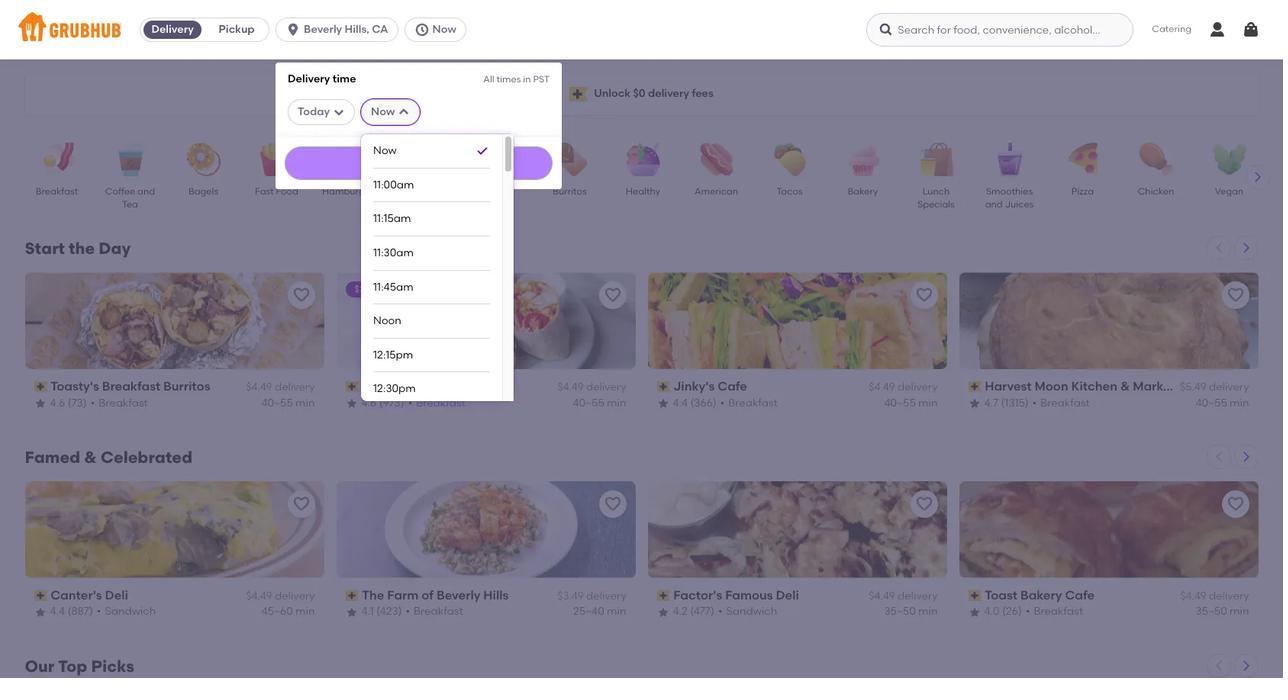 Task type: locate. For each thing, give the bounding box(es) containing it.
svg image inside now button
[[414, 22, 430, 37]]

• right (477)
[[718, 606, 723, 619]]

min for factor's famous deli
[[919, 606, 938, 619]]

ca
[[372, 23, 388, 36]]

now right ca
[[433, 23, 456, 36]]

breakfast down toast bakery cafe
[[1034, 606, 1083, 619]]

• breakfast for breakfast
[[91, 397, 148, 410]]

bakery up '(26)'
[[1021, 589, 1063, 603]]

save this restaurant button
[[287, 282, 315, 309], [599, 282, 626, 309], [911, 282, 938, 309], [1222, 282, 1250, 309], [287, 491, 315, 518], [599, 491, 626, 518], [911, 491, 938, 518], [1222, 491, 1250, 518]]

now
[[433, 23, 456, 36], [371, 105, 395, 118], [373, 144, 397, 157]]

delivery for factor's famous deli
[[898, 590, 938, 603]]

• right (366)
[[721, 397, 725, 410]]

0 horizontal spatial 4.6
[[50, 397, 65, 410]]

2 4.6 from the left
[[362, 397, 377, 410]]

1 kitchen from the left
[[442, 379, 488, 394]]

all times in pst
[[484, 74, 550, 85]]

& left 'marketplace'
[[1121, 379, 1130, 394]]

2 35–50 min from the left
[[1196, 606, 1250, 619]]

0 horizontal spatial burritos
[[163, 379, 210, 394]]

0 horizontal spatial 35–50 min
[[885, 606, 938, 619]]

canter's deli
[[51, 589, 128, 603]]

1 caret left icon image from the top
[[1213, 242, 1225, 254]]

star icon image for canter's deli
[[34, 607, 46, 619]]

40–55 min for sweet butter kitchen
[[573, 397, 626, 410]]

4 40–55 min from the left
[[1196, 397, 1250, 410]]

12:15pm
[[373, 349, 413, 362]]

delivery up today
[[288, 73, 330, 86]]

• right '(26)'
[[1026, 606, 1030, 619]]

1 vertical spatial bakery
[[1021, 589, 1063, 603]]

subscription pass image left the canter's
[[34, 591, 47, 602]]

4.6 (973)
[[362, 397, 404, 410]]

celebrated
[[101, 448, 193, 467]]

0 horizontal spatial delivery
[[152, 23, 194, 36]]

now up 11:00am
[[373, 144, 397, 157]]

0 vertical spatial now
[[433, 23, 456, 36]]

0 horizontal spatial &
[[84, 448, 97, 467]]

2 • sandwich from the left
[[718, 606, 777, 619]]

star icon image for the farm of beverly hills
[[346, 607, 358, 619]]

save this restaurant button for factor's famous deli
[[911, 491, 938, 518]]

save this restaurant image for factor's famous deli
[[915, 495, 933, 514]]

40–55 for harvest moon kitchen & marketplace
[[1196, 397, 1228, 410]]

1 vertical spatial &
[[84, 448, 97, 467]]

4.4
[[673, 397, 688, 410], [50, 606, 65, 619]]

• breakfast down moon
[[1033, 397, 1090, 410]]

of right farm
[[422, 589, 434, 603]]

1 • sandwich from the left
[[97, 606, 156, 619]]

1 vertical spatial 4.4
[[50, 606, 65, 619]]

1 vertical spatial of
[[422, 589, 434, 603]]

• down farm
[[406, 606, 410, 619]]

fees
[[692, 87, 714, 100]]

breakfast
[[36, 186, 78, 197], [102, 379, 160, 394], [99, 397, 148, 410], [416, 397, 466, 410], [729, 397, 778, 410], [1041, 397, 1090, 410], [414, 606, 463, 619], [1034, 606, 1083, 619]]

$4.49 delivery for canter's deli
[[246, 590, 315, 603]]

4.4 (366)
[[673, 397, 717, 410]]

caret left icon image
[[1213, 242, 1225, 254], [1213, 451, 1225, 463], [1213, 660, 1225, 673]]

40–55 min for toasty's breakfast burritos
[[262, 397, 315, 410]]

min
[[296, 397, 315, 410], [607, 397, 626, 410], [919, 397, 938, 410], [1230, 397, 1250, 410], [296, 606, 315, 619], [607, 606, 626, 619], [919, 606, 938, 619], [1230, 606, 1250, 619]]

breakfast for toasty's breakfast burritos
[[99, 397, 148, 410]]

4.6 down sweet
[[362, 397, 377, 410]]

$4.49 delivery for factor's famous deli
[[869, 590, 938, 603]]

subscription pass image left factor's
[[657, 591, 671, 602]]

(26)
[[1003, 606, 1022, 619]]

• right (1315)
[[1033, 397, 1037, 410]]

0 vertical spatial of
[[430, 284, 439, 295]]

2 35–50 from the left
[[1196, 606, 1228, 619]]

1 horizontal spatial deli
[[776, 589, 799, 603]]

subscription pass image left toasty's
[[34, 382, 47, 393]]

(887)
[[67, 606, 93, 619]]

45–60 min
[[262, 606, 315, 619]]

11:15am
[[373, 213, 411, 226]]

deli
[[105, 589, 128, 603], [776, 589, 799, 603]]

save this restaurant image
[[915, 286, 933, 305], [1227, 286, 1245, 305], [604, 495, 622, 514], [915, 495, 933, 514], [1227, 495, 1245, 514]]

40–55 for toasty's breakfast burritos
[[262, 397, 293, 410]]

1 40–55 from the left
[[262, 397, 293, 410]]

25–40 min
[[573, 606, 626, 619]]

delivery
[[648, 87, 690, 100], [275, 381, 315, 394], [586, 381, 626, 394], [898, 381, 938, 394], [1209, 381, 1250, 394], [275, 590, 315, 603], [586, 590, 626, 603], [898, 590, 938, 603], [1209, 590, 1250, 603]]

check icon image
[[475, 143, 490, 159]]

2 vertical spatial now
[[373, 144, 397, 157]]

smoothies and juices
[[985, 186, 1034, 210]]

• breakfast down jinky's cafe
[[721, 397, 778, 410]]

• breakfast down the farm of beverly hills
[[406, 606, 463, 619]]

2 40–55 from the left
[[573, 397, 605, 410]]

40–55 for jinky's cafe
[[885, 397, 916, 410]]

1 35–50 from the left
[[885, 606, 916, 619]]

star icon image left 4.7
[[969, 398, 981, 410]]

• right (73)
[[91, 397, 95, 410]]

beverly left hills
[[437, 589, 481, 603]]

11:30am
[[373, 247, 414, 260]]

today
[[298, 105, 330, 118]]

beverly hills, ca
[[304, 23, 388, 36]]

3 40–55 min from the left
[[885, 397, 938, 410]]

breakfast down toasty's breakfast burritos
[[99, 397, 148, 410]]

1 horizontal spatial 35–50
[[1196, 606, 1228, 619]]

• right (973)
[[408, 397, 412, 410]]

0 vertical spatial &
[[1121, 379, 1130, 394]]

$4.49 delivery
[[246, 381, 315, 394], [558, 381, 626, 394], [869, 381, 938, 394], [246, 590, 315, 603], [869, 590, 938, 603], [1181, 590, 1250, 603]]

save this restaurant image for start the day
[[292, 286, 310, 305]]

subscription pass image
[[346, 382, 359, 393], [657, 382, 671, 393], [969, 382, 982, 393], [346, 591, 359, 602]]

4.4 (887)
[[50, 606, 93, 619]]

subscription pass image for jinky's cafe
[[657, 382, 671, 393]]

start the day
[[25, 239, 131, 258]]

1 4.6 from the left
[[50, 397, 65, 410]]

toast
[[985, 589, 1018, 603]]

• right (887) on the bottom left of page
[[97, 606, 101, 619]]

delivery time
[[288, 73, 356, 86]]

(477)
[[690, 606, 715, 619]]

• for moon
[[1033, 397, 1037, 410]]

min for toasty's breakfast burritos
[[296, 397, 315, 410]]

1 vertical spatial burritos
[[163, 379, 210, 394]]

bakery down bakery image
[[848, 186, 878, 197]]

1 deli from the left
[[105, 589, 128, 603]]

• sandwich down canter's deli
[[97, 606, 156, 619]]

0 horizontal spatial cafe
[[718, 379, 747, 394]]

40–55 min for harvest moon kitchen & marketplace
[[1196, 397, 1250, 410]]

(1315)
[[1001, 397, 1029, 410]]

4.6
[[50, 397, 65, 410], [362, 397, 377, 410]]

the
[[362, 589, 384, 603]]

american
[[695, 186, 738, 197]]

2 kitchen from the left
[[1072, 379, 1118, 394]]

1 horizontal spatial beverly
[[437, 589, 481, 603]]

subscription pass image
[[34, 382, 47, 393], [34, 591, 47, 602], [657, 591, 671, 602], [969, 591, 982, 602]]

of
[[430, 284, 439, 295], [422, 589, 434, 603]]

pizza
[[1072, 186, 1094, 197]]

• sandwich down famous
[[718, 606, 777, 619]]

1 horizontal spatial kitchen
[[1072, 379, 1118, 394]]

subscription pass image left jinky's
[[657, 382, 671, 393]]

& right famed
[[84, 448, 97, 467]]

caret right icon image
[[1252, 171, 1264, 183], [1240, 242, 1253, 254], [1240, 451, 1253, 463], [1240, 660, 1253, 673]]

star icon image left 4.0
[[969, 607, 981, 619]]

0 horizontal spatial 4.4
[[50, 606, 65, 619]]

and up tea
[[137, 186, 155, 197]]

top
[[58, 657, 87, 676]]

subscription pass image for sweet butter kitchen
[[346, 382, 359, 393]]

• breakfast down toast bakery cafe
[[1026, 606, 1083, 619]]

sandwich down canter's deli
[[105, 606, 156, 619]]

4.0 (26)
[[985, 606, 1022, 619]]

grubhub plus flag logo image
[[570, 87, 588, 101]]

and inside coffee and tea
[[137, 186, 155, 197]]

now inside option
[[373, 144, 397, 157]]

4 40–55 from the left
[[1196, 397, 1228, 410]]

$4.49 for sweet butter kitchen
[[558, 381, 584, 394]]

juices
[[1005, 200, 1034, 210]]

delivery
[[152, 23, 194, 36], [288, 73, 330, 86]]

35–50 min for toast bakery cafe
[[1196, 606, 1250, 619]]

35–50 for factor's famous deli
[[885, 606, 916, 619]]

0 vertical spatial cafe
[[718, 379, 747, 394]]

12:30pm
[[373, 383, 416, 396]]

dessert image
[[470, 143, 523, 176]]

star icon image left 4.6 (973)
[[346, 398, 358, 410]]

of left $15+
[[430, 284, 439, 295]]

1 vertical spatial and
[[985, 200, 1003, 210]]

bagels
[[189, 186, 218, 197]]

min for the farm of beverly hills
[[607, 606, 626, 619]]

catering button
[[1142, 12, 1203, 47]]

our top picks
[[25, 657, 134, 676]]

35–50
[[885, 606, 916, 619], [1196, 606, 1228, 619]]

bakery image
[[836, 143, 890, 176]]

mexican image
[[397, 143, 450, 176]]

now left svg image
[[371, 105, 395, 118]]

pizza image
[[1056, 143, 1110, 176]]

1 vertical spatial delivery
[[288, 73, 330, 86]]

beverly left hills,
[[304, 23, 342, 36]]

fast
[[255, 186, 274, 197]]

breakfast down the farm of beverly hills
[[414, 606, 463, 619]]

1 sandwich from the left
[[105, 606, 156, 619]]

subscription pass image left sweet
[[346, 382, 359, 393]]

4.4 left (887) on the bottom left of page
[[50, 606, 65, 619]]

healthy
[[626, 186, 661, 197]]

save this restaurant image
[[292, 286, 310, 305], [604, 286, 622, 305], [292, 495, 310, 514]]

deli right famous
[[776, 589, 799, 603]]

0 horizontal spatial • sandwich
[[97, 606, 156, 619]]

now option
[[373, 134, 490, 169]]

0 vertical spatial bakery
[[848, 186, 878, 197]]

coffee and tea image
[[103, 143, 157, 176]]

star icon image left 4.6 (73)
[[34, 398, 46, 410]]

0 vertical spatial burritos
[[553, 186, 587, 197]]

chicken image
[[1130, 143, 1183, 176]]

and down smoothies on the right top of page
[[985, 200, 1003, 210]]

1 horizontal spatial cafe
[[1065, 589, 1095, 603]]

min for sweet butter kitchen
[[607, 397, 626, 410]]

catering
[[1152, 24, 1192, 35]]

$3.49
[[558, 590, 584, 603]]

subscription pass image left the the
[[346, 591, 359, 602]]

2 vertical spatial caret left icon image
[[1213, 660, 1225, 673]]

svg image
[[1242, 21, 1261, 39], [286, 22, 301, 37], [414, 22, 430, 37], [879, 22, 894, 37], [333, 106, 345, 118]]

lunch specials
[[918, 186, 955, 210]]

caret left icon image for start the day
[[1213, 242, 1225, 254]]

$4.49 for jinky's cafe
[[869, 381, 895, 394]]

0 vertical spatial 4.4
[[673, 397, 688, 410]]

0 vertical spatial caret left icon image
[[1213, 242, 1225, 254]]

35–50 min
[[885, 606, 938, 619], [1196, 606, 1250, 619]]

breakfast down moon
[[1041, 397, 1090, 410]]

smoothies
[[986, 186, 1033, 197]]

breakfast down sweet butter kitchen
[[416, 397, 466, 410]]

cafe
[[718, 379, 747, 394], [1065, 589, 1095, 603]]

1 35–50 min from the left
[[885, 606, 938, 619]]

• breakfast down toasty's breakfast burritos
[[91, 397, 148, 410]]

11:45am
[[373, 281, 414, 294]]

subscription pass image for toast bakery cafe
[[969, 591, 982, 602]]

1 horizontal spatial &
[[1121, 379, 1130, 394]]

list box
[[373, 134, 490, 679]]

breakfast down breakfast image
[[36, 186, 78, 197]]

0 horizontal spatial deli
[[105, 589, 128, 603]]

caret right icon image for celebrated
[[1240, 451, 1253, 463]]

breakfast for harvest moon kitchen & marketplace
[[1041, 397, 1090, 410]]

• for famous
[[718, 606, 723, 619]]

caret left icon image for our top picks
[[1213, 660, 1225, 673]]

• for deli
[[97, 606, 101, 619]]

1 40–55 min from the left
[[262, 397, 315, 410]]

4.4 down jinky's
[[673, 397, 688, 410]]

4.1
[[362, 606, 374, 619]]

subscription pass image for toasty's breakfast burritos
[[34, 382, 47, 393]]

subscription pass image left toast in the bottom right of the page
[[969, 591, 982, 602]]

35–50 min for factor's famous deli
[[885, 606, 938, 619]]

breakfast image
[[30, 143, 84, 176]]

butter
[[402, 379, 439, 394]]

famous
[[725, 589, 773, 603]]

the
[[69, 239, 95, 258]]

1 horizontal spatial sandwich
[[726, 606, 777, 619]]

1 horizontal spatial • sandwich
[[718, 606, 777, 619]]

1 horizontal spatial delivery
[[288, 73, 330, 86]]

1 horizontal spatial 4.6
[[362, 397, 377, 410]]

• sandwich for deli
[[97, 606, 156, 619]]

star icon image for harvest moon kitchen & marketplace
[[969, 398, 981, 410]]

• breakfast down sweet butter kitchen
[[408, 397, 466, 410]]

0 horizontal spatial sandwich
[[105, 606, 156, 619]]

svg image inside beverly hills, ca button
[[286, 22, 301, 37]]

breakfast down jinky's cafe
[[729, 397, 778, 410]]

bakery
[[848, 186, 878, 197], [1021, 589, 1063, 603]]

delivery inside button
[[152, 23, 194, 36]]

4.2
[[673, 606, 688, 619]]

breakfast for sweet butter kitchen
[[416, 397, 466, 410]]

star icon image left "4.2"
[[657, 607, 669, 619]]

1 vertical spatial caret left icon image
[[1213, 451, 1225, 463]]

1 horizontal spatial 4.4
[[673, 397, 688, 410]]

1 horizontal spatial 35–50 min
[[1196, 606, 1250, 619]]

• breakfast for cafe
[[721, 397, 778, 410]]

2 caret left icon image from the top
[[1213, 451, 1225, 463]]

delivery left 'pickup'
[[152, 23, 194, 36]]

0 horizontal spatial beverly
[[304, 23, 342, 36]]

delivery for canter's deli
[[275, 590, 315, 603]]

$4.49 delivery for toast bakery cafe
[[1181, 590, 1250, 603]]

1 horizontal spatial and
[[985, 200, 1003, 210]]

kitchen for moon
[[1072, 379, 1118, 394]]

now inside button
[[433, 23, 456, 36]]

0 vertical spatial beverly
[[304, 23, 342, 36]]

0 vertical spatial delivery
[[152, 23, 194, 36]]

lunch specials image
[[910, 143, 963, 176]]

deli right the canter's
[[105, 589, 128, 603]]

0 vertical spatial and
[[137, 186, 155, 197]]

now for svg image
[[371, 105, 395, 118]]

time
[[333, 73, 356, 86]]

toast bakery cafe
[[985, 589, 1095, 603]]

breakfast for the farm of beverly hills
[[414, 606, 463, 619]]

0 horizontal spatial kitchen
[[442, 379, 488, 394]]

min for harvest moon kitchen & marketplace
[[1230, 397, 1250, 410]]

farm
[[387, 589, 419, 603]]

star icon image
[[34, 398, 46, 410], [346, 398, 358, 410], [657, 398, 669, 410], [969, 398, 981, 410], [34, 607, 46, 619], [346, 607, 358, 619], [657, 607, 669, 619], [969, 607, 981, 619]]

• for farm
[[406, 606, 410, 619]]

dessert
[[480, 186, 513, 197]]

3 40–55 from the left
[[885, 397, 916, 410]]

sandwich down famous
[[726, 606, 777, 619]]

star icon image left 4.4 (887)
[[34, 607, 46, 619]]

3 caret left icon image from the top
[[1213, 660, 1225, 673]]

star icon image left 4.1
[[346, 607, 358, 619]]

star icon image for jinky's cafe
[[657, 398, 669, 410]]

jinky's
[[674, 379, 715, 394]]

and inside smoothies and juices
[[985, 200, 1003, 210]]

$4.49 for factor's famous deli
[[869, 590, 895, 603]]

0 horizontal spatial 35–50
[[885, 606, 916, 619]]

list box containing now
[[373, 134, 490, 679]]

kitchen right butter
[[442, 379, 488, 394]]

4.6 left (73)
[[50, 397, 65, 410]]

kitchen right moon
[[1072, 379, 1118, 394]]

1 vertical spatial now
[[371, 105, 395, 118]]

subscription pass image left harvest
[[969, 382, 982, 393]]

hills
[[484, 589, 509, 603]]

2 sandwich from the left
[[726, 606, 777, 619]]

star icon image left 4.4 (366)
[[657, 398, 669, 410]]

• breakfast
[[91, 397, 148, 410], [408, 397, 466, 410], [721, 397, 778, 410], [1033, 397, 1090, 410], [406, 606, 463, 619], [1026, 606, 1083, 619]]

star icon image for toast bakery cafe
[[969, 607, 981, 619]]

0 horizontal spatial and
[[137, 186, 155, 197]]

2 40–55 min from the left
[[573, 397, 626, 410]]

sandwich
[[105, 606, 156, 619], [726, 606, 777, 619]]

40–55 min
[[262, 397, 315, 410], [573, 397, 626, 410], [885, 397, 938, 410], [1196, 397, 1250, 410]]

star icon image for factor's famous deli
[[657, 607, 669, 619]]

and for coffee and tea
[[137, 186, 155, 197]]



Task type: vqa. For each thing, say whether or not it's contained in the screenshot.


Task type: describe. For each thing, give the bounding box(es) containing it.
save this restaurant image for harvest moon kitchen & marketplace
[[1227, 286, 1245, 305]]

fast food
[[255, 186, 298, 197]]

4.1 (423)
[[362, 606, 402, 619]]

jinky's cafe
[[674, 379, 747, 394]]

4.6 for toasty's breakfast burritos
[[50, 397, 65, 410]]

• breakfast for bakery
[[1026, 606, 1083, 619]]

save this restaurant button for harvest moon kitchen & marketplace
[[1222, 282, 1250, 309]]

delivery for delivery
[[152, 23, 194, 36]]

$5.49
[[1180, 381, 1207, 394]]

chicken
[[1138, 186, 1175, 197]]

delivery for harvest moon kitchen & marketplace
[[1209, 381, 1250, 394]]

now button
[[404, 18, 472, 42]]

1 vertical spatial beverly
[[437, 589, 481, 603]]

(973)
[[379, 397, 404, 410]]

$3.49 delivery
[[558, 590, 626, 603]]

• for breakfast
[[91, 397, 95, 410]]

update
[[402, 158, 436, 169]]

fast food image
[[250, 143, 304, 176]]

picks
[[91, 657, 134, 676]]

• breakfast for farm
[[406, 606, 463, 619]]

(423)
[[376, 606, 402, 619]]

40–55 for sweet butter kitchen
[[573, 397, 605, 410]]

• for cafe
[[721, 397, 725, 410]]

4.6 (73)
[[50, 397, 87, 410]]

delivery button
[[141, 18, 205, 42]]

$4.49 for toast bakery cafe
[[1181, 590, 1207, 603]]

min for toast bakery cafe
[[1230, 606, 1250, 619]]

pickup
[[219, 23, 255, 36]]

subscription pass image for the farm of beverly hills
[[346, 591, 359, 602]]

kitchen for butter
[[442, 379, 488, 394]]

famed
[[25, 448, 80, 467]]

hills,
[[345, 23, 369, 36]]

mexican
[[405, 186, 442, 197]]

(73)
[[68, 397, 87, 410]]

$5.49 delivery
[[1180, 381, 1250, 394]]

vegan image
[[1203, 143, 1256, 176]]

(366)
[[691, 397, 717, 410]]

unlock
[[594, 87, 631, 100]]

25–40
[[573, 606, 605, 619]]

star icon image for toasty's breakfast burritos
[[34, 398, 46, 410]]

1 horizontal spatial burritos
[[553, 186, 587, 197]]

subscription pass image for canter's deli
[[34, 591, 47, 602]]

• for butter
[[408, 397, 412, 410]]

breakfast right toasty's
[[102, 379, 160, 394]]

update button
[[285, 147, 553, 180]]

delivery for sweet butter kitchen
[[586, 381, 626, 394]]

45–60
[[262, 606, 293, 619]]

breakfast for toast bakery cafe
[[1034, 606, 1083, 619]]

tacos
[[777, 186, 803, 197]]

breakfast for jinky's cafe
[[729, 397, 778, 410]]

$3 off your order of $15+
[[355, 284, 460, 295]]

toasty's
[[51, 379, 99, 394]]

save this restaurant button for toasty's breakfast burritos
[[287, 282, 315, 309]]

min for canter's deli
[[296, 606, 315, 619]]

$15+
[[441, 284, 460, 295]]

harvest moon kitchen & marketplace
[[985, 379, 1210, 394]]

pickup button
[[205, 18, 269, 42]]

main navigation navigation
[[0, 0, 1284, 679]]

• breakfast for moon
[[1033, 397, 1090, 410]]

4.0
[[985, 606, 1000, 619]]

now for check icon
[[373, 144, 397, 157]]

subscription pass image for harvest moon kitchen & marketplace
[[969, 382, 982, 393]]

off
[[367, 284, 379, 295]]

canter's
[[51, 589, 102, 603]]

sweet butter kitchen
[[362, 379, 488, 394]]

smoothies and juices image
[[983, 143, 1037, 176]]

$4.49 for toasty's breakfast burritos
[[246, 381, 272, 394]]

noon
[[373, 315, 402, 328]]

sweet
[[362, 379, 399, 394]]

11:00am
[[373, 179, 414, 192]]

start
[[25, 239, 65, 258]]

toasty's breakfast burritos
[[51, 379, 210, 394]]

1 vertical spatial cafe
[[1065, 589, 1095, 603]]

• breakfast for butter
[[408, 397, 466, 410]]

caret left icon image for famed & celebrated
[[1213, 451, 1225, 463]]

tacos image
[[763, 143, 817, 176]]

in
[[523, 74, 531, 85]]

4.4 for jinky's cafe
[[673, 397, 688, 410]]

list box inside main navigation 'navigation'
[[373, 134, 490, 679]]

4.6 for sweet butter kitchen
[[362, 397, 377, 410]]

• for bakery
[[1026, 606, 1030, 619]]

beverly inside button
[[304, 23, 342, 36]]

star icon image for sweet butter kitchen
[[346, 398, 358, 410]]

0 horizontal spatial bakery
[[848, 186, 878, 197]]

hamburgers image
[[323, 143, 377, 176]]

save this restaurant image for the farm of beverly hills
[[604, 495, 622, 514]]

burritos image
[[543, 143, 597, 176]]

beverly hills, ca button
[[276, 18, 404, 42]]

$3
[[355, 284, 365, 295]]

4.4 for canter's deli
[[50, 606, 65, 619]]

your
[[382, 284, 401, 295]]

$4.49 for canter's deli
[[246, 590, 272, 603]]

all
[[484, 74, 495, 85]]

coffee and tea
[[105, 186, 155, 210]]

4.2 (477)
[[673, 606, 715, 619]]

day
[[99, 239, 131, 258]]

save this restaurant button for toast bakery cafe
[[1222, 491, 1250, 518]]

sandwich for famous
[[726, 606, 777, 619]]

bagels image
[[177, 143, 230, 176]]

caret right icon image for picks
[[1240, 660, 1253, 673]]

order
[[403, 284, 428, 295]]

$4.49 delivery for sweet butter kitchen
[[558, 381, 626, 394]]

4.7
[[985, 397, 999, 410]]

2 deli from the left
[[776, 589, 799, 603]]

save this restaurant image for jinky's cafe
[[915, 286, 933, 305]]

save this restaurant image for famed & celebrated
[[292, 495, 310, 514]]

food
[[276, 186, 298, 197]]

the farm of beverly hills
[[362, 589, 509, 603]]

lunch
[[923, 186, 950, 197]]

save this restaurant button for jinky's cafe
[[911, 282, 938, 309]]

1 horizontal spatial bakery
[[1021, 589, 1063, 603]]

save this restaurant button for canter's deli
[[287, 491, 315, 518]]

delivery for the farm of beverly hills
[[586, 590, 626, 603]]

harvest
[[985, 379, 1032, 394]]

times
[[497, 74, 521, 85]]

factor's famous deli
[[674, 589, 799, 603]]

delivery for toast bakery cafe
[[1209, 590, 1250, 603]]

delivery for toasty's breakfast burritos
[[275, 381, 315, 394]]

$4.49 delivery for jinky's cafe
[[869, 381, 938, 394]]

american image
[[690, 143, 743, 176]]

delivery for delivery time
[[288, 73, 330, 86]]

svg image
[[398, 106, 410, 118]]

delivery for jinky's cafe
[[898, 381, 938, 394]]

caret right icon image for day
[[1240, 242, 1253, 254]]

sandwich for deli
[[105, 606, 156, 619]]

vegan
[[1215, 186, 1244, 197]]

• sandwich for famous
[[718, 606, 777, 619]]

$4.49 delivery for toasty's breakfast burritos
[[246, 381, 315, 394]]

save this restaurant image for toast bakery cafe
[[1227, 495, 1245, 514]]

35–50 for toast bakery cafe
[[1196, 606, 1228, 619]]

healthy image
[[617, 143, 670, 176]]

tea
[[122, 200, 138, 210]]

pst
[[533, 74, 550, 85]]

coffee
[[105, 186, 135, 197]]

famed & celebrated
[[25, 448, 193, 467]]

specials
[[918, 200, 955, 210]]

our
[[25, 657, 54, 676]]

subscription pass image for factor's famous deli
[[657, 591, 671, 602]]

$0
[[633, 87, 646, 100]]

4.7 (1315)
[[985, 397, 1029, 410]]

hamburgers
[[322, 186, 378, 197]]

unlock $0 delivery fees
[[594, 87, 714, 100]]

save this restaurant button for the farm of beverly hills
[[599, 491, 626, 518]]

40–55 min for jinky's cafe
[[885, 397, 938, 410]]



